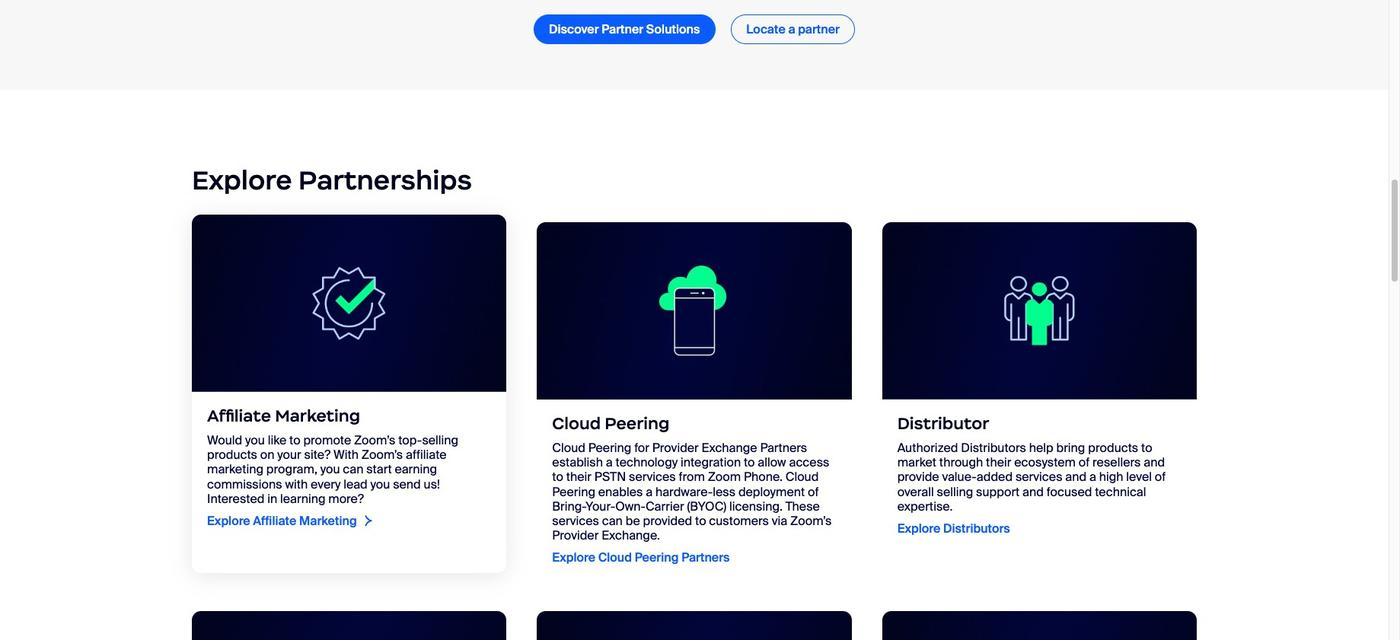 Task type: vqa. For each thing, say whether or not it's contained in the screenshot.
own
no



Task type: locate. For each thing, give the bounding box(es) containing it.
discover partner solutions link
[[534, 15, 716, 44]]

affiliate
[[207, 406, 271, 427], [253, 513, 297, 529]]

2 horizontal spatial of
[[1155, 470, 1167, 486]]

like
[[268, 433, 287, 449]]

0 vertical spatial partners
[[761, 440, 808, 456]]

to up level at bottom right
[[1142, 440, 1153, 456]]

provider
[[653, 440, 699, 456], [553, 528, 599, 544]]

1 vertical spatial selling
[[937, 484, 974, 500]]

distributors up added at the right of page
[[962, 440, 1027, 456]]

you
[[245, 433, 265, 449], [320, 462, 340, 478], [371, 477, 390, 493]]

partners down customers in the bottom right of the page
[[682, 550, 730, 566]]

to right like
[[290, 433, 301, 449]]

1 horizontal spatial services
[[629, 470, 676, 486]]

us!
[[424, 477, 440, 493]]

distributors
[[962, 440, 1027, 456], [944, 521, 1011, 537]]

high
[[1100, 470, 1124, 486]]

earning
[[395, 462, 437, 478]]

and
[[1144, 455, 1166, 471], [1066, 470, 1087, 486], [1023, 484, 1044, 500]]

cloud
[[553, 414, 601, 434], [553, 440, 586, 456], [786, 470, 819, 486], [599, 550, 632, 566]]

help
[[1030, 440, 1054, 456]]

of
[[1079, 455, 1090, 471], [1155, 470, 1167, 486], [808, 484, 819, 500]]

distributor authorized distributors help bring products to market through their ecosystem of resellers and provide value-added services and a high level of overall selling support and focused technical expertise. explore distributors
[[898, 414, 1167, 537]]

and down bring
[[1066, 470, 1087, 486]]

services down for
[[629, 470, 676, 486]]

selling down through
[[937, 484, 974, 500]]

of down access at the bottom of the page
[[808, 484, 819, 500]]

peering up for
[[605, 414, 670, 434]]

marketing
[[275, 406, 360, 427], [299, 513, 357, 529]]

zoom's inside cloud peering cloud peering for provider exchange partners establish a technology integration to allow access to their pstn services from zoom phone. cloud peering enables a hardware-less deployment of bring-your-own-carrier (byoc) licensing. these services can be provided to customers via zoom's provider exchange. explore cloud peering partners
[[791, 513, 832, 529]]

affiliate image
[[192, 214, 507, 392]]

1 vertical spatial can
[[602, 513, 623, 529]]

you right "lead"
[[371, 477, 390, 493]]

0 horizontal spatial their
[[567, 470, 592, 486]]

zoom's right "via"
[[791, 513, 832, 529]]

a right own-
[[646, 484, 653, 500]]

distributors down support
[[944, 521, 1011, 537]]

expertise.
[[898, 499, 953, 515]]

0 vertical spatial distributors
[[962, 440, 1027, 456]]

0 horizontal spatial you
[[245, 433, 265, 449]]

cloud up the these
[[786, 470, 819, 486]]

their inside distributor authorized distributors help bring products to market through their ecosystem of resellers and provide value-added services and a high level of overall selling support and focused technical expertise. explore distributors
[[987, 455, 1012, 471]]

your-
[[586, 499, 616, 515]]

1 horizontal spatial can
[[602, 513, 623, 529]]

of left high
[[1079, 455, 1090, 471]]

selling
[[422, 433, 459, 449], [937, 484, 974, 500]]

bring-
[[553, 499, 586, 515]]

peering up pstn
[[589, 440, 632, 456]]

peering
[[605, 414, 670, 434], [589, 440, 632, 456], [553, 484, 596, 500], [635, 550, 679, 566]]

products
[[1089, 440, 1139, 456], [207, 447, 258, 463]]

explore inside distributor authorized distributors help bring products to market through their ecosystem of resellers and provide value-added services and a high level of overall selling support and focused technical expertise. explore distributors
[[898, 521, 941, 537]]

lead
[[344, 477, 368, 493]]

can left be
[[602, 513, 623, 529]]

you left "lead"
[[320, 462, 340, 478]]

marketing up promote
[[275, 406, 360, 427]]

services down help
[[1016, 470, 1063, 486]]

their
[[987, 455, 1012, 471], [567, 470, 592, 486]]

to up the bring-
[[553, 470, 564, 486]]

their inside cloud peering cloud peering for provider exchange partners establish a technology integration to allow access to their pstn services from zoom phone. cloud peering enables a hardware-less deployment of bring-your-own-carrier (byoc) licensing. these services can be provided to customers via zoom's provider exchange. explore cloud peering partners
[[567, 470, 592, 486]]

marketing down more?
[[299, 513, 357, 529]]

0 vertical spatial marketing
[[275, 406, 360, 427]]

provide
[[898, 470, 940, 486]]

provider down the bring-
[[553, 528, 599, 544]]

1 horizontal spatial partners
[[761, 440, 808, 456]]

exchange
[[702, 440, 758, 456]]

partners up phone. on the bottom of the page
[[761, 440, 808, 456]]

level
[[1127, 470, 1153, 486]]

products up commissions
[[207, 447, 258, 463]]

integration
[[681, 455, 741, 471]]

products up high
[[1089, 440, 1139, 456]]

0 vertical spatial provider
[[653, 440, 699, 456]]

provider down cloud peering link on the bottom of the page
[[653, 440, 699, 456]]

0 vertical spatial selling
[[422, 433, 459, 449]]

0 horizontal spatial can
[[343, 462, 364, 478]]

a up enables
[[606, 455, 613, 471]]

explore
[[192, 164, 292, 197], [207, 513, 250, 529], [898, 521, 941, 537], [553, 550, 596, 566]]

and down ecosystem on the bottom
[[1023, 484, 1044, 500]]

0 horizontal spatial of
[[808, 484, 819, 500]]

hardware-
[[656, 484, 713, 500]]

can left start
[[343, 462, 364, 478]]

partnerships
[[298, 164, 472, 197]]

a left high
[[1090, 470, 1097, 486]]

from
[[679, 470, 705, 486]]

of right level at bottom right
[[1155, 470, 1167, 486]]

1 vertical spatial provider
[[553, 528, 599, 544]]

affiliate marketing would you like to promote zoom's top-selling products on your site? with zoom's affiliate marketing program, you can start earning commissions with every lead you send us! interested in learning more? explore affiliate marketing
[[207, 406, 459, 529]]

pstn
[[595, 470, 626, 486]]

can
[[343, 462, 364, 478], [602, 513, 623, 529]]

affiliate down in
[[253, 513, 297, 529]]

1 horizontal spatial their
[[987, 455, 1012, 471]]

and right resellers
[[1144, 455, 1166, 471]]

1 horizontal spatial products
[[1089, 440, 1139, 456]]

(byoc)
[[687, 499, 727, 515]]

products inside distributor authorized distributors help bring products to market through their ecosystem of resellers and provide value-added services and a high level of overall selling support and focused technical expertise. explore distributors
[[1089, 440, 1139, 456]]

with
[[285, 477, 308, 493]]

a right locate
[[789, 21, 796, 37]]

deployment
[[739, 484, 805, 500]]

can inside cloud peering cloud peering for provider exchange partners establish a technology integration to allow access to their pstn services from zoom phone. cloud peering enables a hardware-less deployment of bring-your-own-carrier (byoc) licensing. these services can be provided to customers via zoom's provider exchange. explore cloud peering partners
[[602, 513, 623, 529]]

establish
[[553, 455, 603, 471]]

2 horizontal spatial you
[[371, 477, 390, 493]]

value-
[[943, 470, 977, 486]]

explore partnerships
[[192, 164, 472, 197]]

interested
[[207, 491, 265, 507]]

partner
[[602, 21, 644, 37]]

solutions
[[647, 21, 700, 37]]

peering down "establish"
[[553, 484, 596, 500]]

selling inside affiliate marketing would you like to promote zoom's top-selling products on your site? with zoom's affiliate marketing program, you can start earning commissions with every lead you send us! interested in learning more? explore affiliate marketing
[[422, 433, 459, 449]]

bring
[[1057, 440, 1086, 456]]

to
[[290, 433, 301, 449], [1142, 440, 1153, 456], [744, 455, 755, 471], [553, 470, 564, 486], [696, 513, 707, 529]]

start
[[367, 462, 392, 478]]

for
[[635, 440, 650, 456]]

to right provided on the left bottom of page
[[696, 513, 707, 529]]

zoom's
[[354, 433, 396, 449], [362, 447, 403, 463], [791, 513, 832, 529]]

selling inside distributor authorized distributors help bring products to market through their ecosystem of resellers and provide value-added services and a high level of overall selling support and focused technical expertise. explore distributors
[[937, 484, 974, 500]]

resellers
[[1093, 455, 1142, 471]]

1 horizontal spatial selling
[[937, 484, 974, 500]]

you left like
[[245, 433, 265, 449]]

on
[[260, 447, 275, 463]]

licensing.
[[730, 499, 783, 515]]

0 horizontal spatial products
[[207, 447, 258, 463]]

services down enables
[[553, 513, 600, 529]]

market
[[898, 455, 937, 471]]

affiliate up would
[[207, 406, 271, 427]]

allow
[[758, 455, 787, 471]]

0 horizontal spatial partners
[[682, 550, 730, 566]]

their up the bring-
[[567, 470, 592, 486]]

2 horizontal spatial services
[[1016, 470, 1063, 486]]

cloud peering link
[[553, 414, 837, 434]]

cloud up the bring-
[[553, 440, 586, 456]]

0 horizontal spatial and
[[1023, 484, 1044, 500]]

partners
[[761, 440, 808, 456], [682, 550, 730, 566]]

to inside distributor authorized distributors help bring products to market through their ecosystem of resellers and provide value-added services and a high level of overall selling support and focused technical expertise. explore distributors
[[1142, 440, 1153, 456]]

0 vertical spatial can
[[343, 462, 364, 478]]

partner
[[799, 21, 840, 37]]

their up support
[[987, 455, 1012, 471]]

in
[[268, 491, 278, 507]]

selling up earning
[[422, 433, 459, 449]]

1 horizontal spatial and
[[1066, 470, 1087, 486]]

commissions
[[207, 477, 282, 493]]

0 horizontal spatial selling
[[422, 433, 459, 449]]

locate a partner
[[747, 21, 840, 37]]

services
[[629, 470, 676, 486], [1016, 470, 1063, 486], [553, 513, 600, 529]]



Task type: describe. For each thing, give the bounding box(es) containing it.
site?
[[304, 447, 331, 463]]

distributor
[[898, 414, 990, 434]]

via
[[772, 513, 788, 529]]

1 horizontal spatial of
[[1079, 455, 1090, 471]]

these
[[786, 499, 820, 515]]

locate
[[747, 21, 786, 37]]

cloud peering cloud peering for provider exchange partners establish a technology integration to allow access to their pstn services from zoom phone. cloud peering enables a hardware-less deployment of bring-your-own-carrier (byoc) licensing. these services can be provided to customers via zoom's provider exchange. explore cloud peering partners
[[553, 414, 832, 566]]

explore inside cloud peering cloud peering for provider exchange partners establish a technology integration to allow access to their pstn services from zoom phone. cloud peering enables a hardware-less deployment of bring-your-own-carrier (byoc) licensing. these services can be provided to customers via zoom's provider exchange. explore cloud peering partners
[[553, 550, 596, 566]]

peering down exchange.
[[635, 550, 679, 566]]

a inside distributor authorized distributors help bring products to market through their ecosystem of resellers and provide value-added services and a high level of overall selling support and focused technical expertise. explore distributors
[[1090, 470, 1097, 486]]

cloud up "establish"
[[553, 414, 601, 434]]

technical
[[1096, 484, 1147, 500]]

2 horizontal spatial and
[[1144, 455, 1166, 471]]

of inside cloud peering cloud peering for provider exchange partners establish a technology integration to allow access to their pstn services from zoom phone. cloud peering enables a hardware-less deployment of bring-your-own-carrier (byoc) licensing. these services can be provided to customers via zoom's provider exchange. explore cloud peering partners
[[808, 484, 819, 500]]

to inside affiliate marketing would you like to promote zoom's top-selling products on your site? with zoom's affiliate marketing program, you can start earning commissions with every lead you send us! interested in learning more? explore affiliate marketing
[[290, 433, 301, 449]]

focused
[[1047, 484, 1093, 500]]

support
[[977, 484, 1020, 500]]

explore distributors link
[[898, 521, 1011, 537]]

technology
[[616, 455, 678, 471]]

authorized
[[898, 440, 959, 456]]

1 vertical spatial affiliate
[[253, 513, 297, 529]]

added
[[977, 470, 1013, 486]]

enables
[[599, 484, 643, 500]]

provided
[[643, 513, 693, 529]]

affiliate marketing link
[[207, 406, 492, 427]]

send
[[393, 477, 421, 493]]

customers
[[710, 513, 769, 529]]

1 horizontal spatial you
[[320, 462, 340, 478]]

promote
[[304, 433, 351, 449]]

explore inside affiliate marketing would you like to promote zoom's top-selling products on your site? with zoom's affiliate marketing program, you can start earning commissions with every lead you send us! interested in learning more? explore affiliate marketing
[[207, 513, 250, 529]]

program,
[[267, 462, 318, 478]]

explore affiliate marketing link
[[207, 513, 357, 529]]

services inside distributor authorized distributors help bring products to market through their ecosystem of resellers and provide value-added services and a high level of overall selling support and focused technical expertise. explore distributors
[[1016, 470, 1063, 486]]

to left allow
[[744, 455, 755, 471]]

discover
[[549, 21, 599, 37]]

1 vertical spatial marketing
[[299, 513, 357, 529]]

1 vertical spatial distributors
[[944, 521, 1011, 537]]

exchange.
[[602, 528, 660, 544]]

your
[[278, 447, 302, 463]]

through
[[940, 455, 984, 471]]

learning
[[280, 491, 326, 507]]

1 horizontal spatial provider
[[653, 440, 699, 456]]

top-
[[399, 433, 422, 449]]

can inside affiliate marketing would you like to promote zoom's top-selling products on your site? with zoom's affiliate marketing program, you can start earning commissions with every lead you send us! interested in learning more? explore affiliate marketing
[[343, 462, 364, 478]]

phone.
[[744, 470, 783, 486]]

1 vertical spatial partners
[[682, 550, 730, 566]]

zoom's right with
[[362, 447, 403, 463]]

locate a partner link
[[731, 15, 856, 44]]

affiliate
[[406, 447, 447, 463]]

be
[[626, 513, 640, 529]]

carrier
[[646, 499, 685, 515]]

ecosystem
[[1015, 455, 1076, 471]]

with
[[334, 447, 359, 463]]

marketing
[[207, 462, 264, 478]]

explore cloud peering partners link
[[553, 550, 730, 566]]

every
[[311, 477, 341, 493]]

cloud down exchange.
[[599, 550, 632, 566]]

access
[[790, 455, 830, 471]]

0 horizontal spatial services
[[553, 513, 600, 529]]

less
[[713, 484, 736, 500]]

d3a4c0d3 f427 4aac 83eb 054983c9897a image
[[537, 222, 852, 400]]

own-
[[616, 499, 646, 515]]

would
[[207, 433, 242, 449]]

zoom's up start
[[354, 433, 396, 449]]

0 vertical spatial affiliate
[[207, 406, 271, 427]]

distributor link
[[898, 414, 1182, 434]]

overall
[[898, 484, 935, 500]]

zoom
[[708, 470, 741, 486]]

discover partner solutions
[[549, 21, 700, 37]]

0 horizontal spatial provider
[[553, 528, 599, 544]]

more?
[[329, 491, 364, 507]]

products inside affiliate marketing would you like to promote zoom's top-selling products on your site? with zoom's affiliate marketing program, you can start earning commissions with every lead you send us! interested in learning more? explore affiliate marketing
[[207, 447, 258, 463]]

distributors image
[[883, 222, 1198, 400]]



